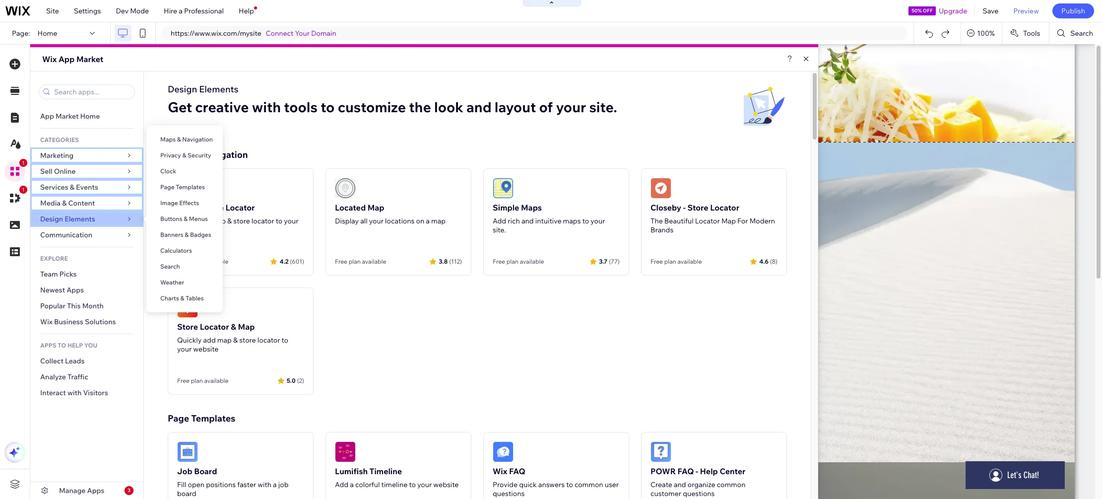 Task type: describe. For each thing, give the bounding box(es) containing it.
- inside the powr faq - help center create and organize common customer questions
[[696, 466, 699, 476]]

your inside simple maps add rich and intuitive maps to your site.
[[591, 217, 606, 225]]

buttons
[[160, 215, 182, 222]]

simple maps add rich and intuitive maps to your site.
[[493, 203, 606, 234]]

popular
[[40, 301, 66, 310]]

timeline
[[382, 480, 408, 489]]

questions inside wix faq provide quick answers to common user questions
[[493, 489, 525, 498]]

get
[[168, 98, 192, 116]]

to inside lumifish timeline add a colorful timeline to your website
[[409, 480, 416, 489]]

sell online link
[[30, 163, 144, 179]]

1 1 button from the top
[[4, 159, 27, 182]]

3.8
[[439, 257, 448, 265]]

50% off
[[912, 7, 933, 14]]

wix inside map & store locator easily add map & store locator to your wix site
[[177, 225, 189, 234]]

board
[[194, 466, 217, 476]]

image
[[160, 199, 178, 207]]

brands
[[651, 225, 674, 234]]

1 horizontal spatial home
[[80, 112, 100, 121]]

traffic
[[68, 372, 88, 381]]

board
[[177, 489, 196, 498]]

fill
[[177, 480, 186, 489]]

elements for design elements
[[65, 215, 95, 223]]

apps to help you
[[40, 342, 97, 349]]

store for &
[[203, 203, 224, 213]]

content
[[68, 199, 95, 208]]

locator for map & store locator
[[252, 217, 274, 225]]

and inside the powr faq - help center create and organize common customer questions
[[674, 480, 687, 489]]

free for store locator & map
[[177, 377, 190, 384]]

0 vertical spatial templates
[[176, 183, 205, 191]]

faq for -
[[678, 466, 694, 476]]

security
[[188, 151, 211, 159]]

modern
[[750, 217, 776, 225]]

map inside located map display all your locations on a map
[[368, 203, 385, 213]]

user
[[605, 480, 619, 489]]

rich
[[508, 217, 520, 225]]

2 1 from the top
[[22, 187, 25, 193]]

maps inside simple maps add rich and intuitive maps to your site.
[[521, 203, 542, 213]]

plan for store
[[191, 377, 203, 384]]

locator for store locator & map
[[258, 336, 280, 345]]

add for &
[[197, 217, 210, 225]]

create
[[651, 480, 673, 489]]

dev mode
[[116, 6, 149, 15]]

the
[[409, 98, 431, 116]]

wix for wix faq provide quick answers to common user questions
[[493, 466, 508, 476]]

tools
[[1024, 29, 1041, 38]]

tools
[[284, 98, 318, 116]]

0 vertical spatial market
[[76, 54, 103, 64]]

wix for wix business solutions
[[40, 317, 53, 326]]

0 vertical spatial maps & navigation
[[160, 136, 213, 143]]

media & content
[[40, 199, 95, 208]]

0 vertical spatial navigation
[[182, 136, 213, 143]]

powr
[[651, 466, 676, 476]]

dev
[[116, 6, 129, 15]]

4.6 (8)
[[760, 257, 778, 265]]

customize
[[338, 98, 406, 116]]

professional
[[184, 6, 224, 15]]

for
[[738, 217, 749, 225]]

store locator & map quickly add map & store locator to your website
[[177, 322, 289, 354]]

plan for simple
[[507, 258, 519, 265]]

a inside located map display all your locations on a map
[[426, 217, 430, 225]]

interact with visitors
[[40, 388, 108, 397]]

design for design elements
[[40, 215, 63, 223]]

free for located map
[[335, 258, 348, 265]]

your inside lumifish timeline add a colorful timeline to your website
[[418, 480, 432, 489]]

0 vertical spatial page templates
[[160, 183, 206, 191]]

& inside maps & navigation link
[[177, 136, 181, 143]]

site
[[191, 225, 203, 234]]

3.8 (112)
[[439, 257, 462, 265]]

0 vertical spatial home
[[38, 29, 57, 38]]

add for lumifish timeline
[[335, 480, 349, 489]]

located
[[335, 203, 366, 213]]

collect leads link
[[30, 353, 144, 369]]

help inside the powr faq - help center create and organize common customer questions
[[701, 466, 718, 476]]

available for map
[[362, 258, 386, 265]]

image effects
[[160, 199, 199, 207]]

& inside buttons & menus link
[[184, 215, 188, 222]]

buttons & menus
[[160, 215, 208, 222]]

to inside simple maps add rich and intuitive maps to your site.
[[583, 217, 589, 225]]

1 vertical spatial navigation
[[201, 149, 248, 160]]

newest apps link
[[30, 282, 144, 298]]

on
[[416, 217, 425, 225]]

& inside media & content link
[[62, 199, 67, 208]]

off
[[924, 7, 933, 14]]

store for map & store locator
[[234, 217, 250, 225]]

plan for located
[[349, 258, 361, 265]]

search button
[[1050, 22, 1103, 44]]

team picks
[[40, 270, 77, 279]]

with inside job board fill open positions faster with a job board
[[258, 480, 272, 489]]

page templates link
[[146, 179, 223, 195]]

job board fill open positions faster with a job board
[[177, 466, 289, 498]]

visitors
[[83, 388, 108, 397]]

quick
[[519, 480, 537, 489]]

(601)
[[290, 257, 304, 265]]

design elements
[[40, 215, 95, 223]]

1 vertical spatial page
[[168, 413, 189, 424]]

0 vertical spatial maps
[[160, 136, 176, 143]]

available for &
[[204, 258, 229, 265]]

1 vertical spatial market
[[56, 112, 79, 121]]

apps for newest apps
[[67, 286, 84, 294]]

to inside design elements get creative with tools to customize the look and layout of your site.
[[321, 98, 335, 116]]

services & events link
[[30, 179, 144, 195]]

business
[[54, 317, 83, 326]]

apps for manage apps
[[87, 486, 104, 495]]

site. inside design elements get creative with tools to customize the look and layout of your site.
[[590, 98, 618, 116]]

free for simple maps
[[493, 258, 506, 265]]

1 vertical spatial maps & navigation
[[168, 149, 248, 160]]

sell
[[40, 167, 52, 176]]

quickly
[[177, 336, 202, 345]]

3.7
[[599, 257, 608, 265]]

job board logo image
[[177, 441, 198, 462]]

map inside store locator & map quickly add map & store locator to your website
[[238, 322, 255, 332]]

analyze traffic
[[40, 372, 88, 381]]

timeline
[[370, 466, 402, 476]]

weather
[[160, 279, 184, 286]]

(8)
[[771, 257, 778, 265]]

team picks link
[[30, 266, 144, 282]]

lumifish timeline logo image
[[335, 441, 356, 462]]

your inside store locator & map quickly add map & store locator to your website
[[177, 345, 192, 354]]

wix faq provide quick answers to common user questions
[[493, 466, 619, 498]]

3.7 (77)
[[599, 257, 620, 265]]

buttons & menus link
[[146, 211, 223, 227]]

free plan available for map
[[335, 258, 386, 265]]

calculators
[[160, 247, 192, 254]]

image effects link
[[146, 195, 223, 211]]

your
[[295, 29, 310, 38]]



Task type: locate. For each thing, give the bounding box(es) containing it.
website
[[193, 345, 219, 354], [434, 480, 459, 489]]

templates up "effects"
[[176, 183, 205, 191]]

apps
[[40, 342, 56, 349]]

wix down "popular"
[[40, 317, 53, 326]]

closeby - store locator the beautiful locator map for modern brands
[[651, 203, 776, 234]]

map
[[211, 217, 226, 225], [432, 217, 446, 225], [217, 336, 232, 345]]

your right timeline at the bottom of page
[[418, 480, 432, 489]]

0 horizontal spatial faq
[[509, 466, 526, 476]]

0 vertical spatial design
[[168, 83, 197, 95]]

0 vertical spatial add
[[197, 217, 210, 225]]

add up badges at the top
[[197, 217, 210, 225]]

maps up the privacy
[[160, 136, 176, 143]]

to up the 4.2
[[276, 217, 283, 225]]

locations
[[385, 217, 415, 225]]

maps & navigation up privacy & security
[[160, 136, 213, 143]]

faster
[[237, 480, 256, 489]]

website inside lumifish timeline add a colorful timeline to your website
[[434, 480, 459, 489]]

free plan available for -
[[651, 258, 702, 265]]

store locator & map logo image
[[177, 297, 198, 318]]

2 horizontal spatial store
[[688, 203, 709, 213]]

0 horizontal spatial website
[[193, 345, 219, 354]]

your inside map & store locator easily add map & store locator to your wix site
[[284, 217, 299, 225]]

available down badges at the top
[[204, 258, 229, 265]]

with left 'tools'
[[252, 98, 281, 116]]

map inside located map display all your locations on a map
[[432, 217, 446, 225]]

1 questions from the left
[[493, 489, 525, 498]]

app
[[59, 54, 75, 64], [40, 112, 54, 121]]

0 vertical spatial apps
[[67, 286, 84, 294]]

1 button left media
[[4, 186, 27, 209]]

to up 5.0
[[282, 336, 289, 345]]

1 horizontal spatial elements
[[199, 83, 239, 95]]

free
[[177, 258, 190, 265], [335, 258, 348, 265], [493, 258, 506, 265], [651, 258, 663, 265], [177, 377, 190, 384]]

0 horizontal spatial add
[[335, 480, 349, 489]]

clock
[[160, 167, 176, 175]]

elements down the content
[[65, 215, 95, 223]]

maps & navigation
[[160, 136, 213, 143], [168, 149, 248, 160]]

1 horizontal spatial help
[[701, 466, 718, 476]]

2 faq from the left
[[678, 466, 694, 476]]

1 vertical spatial templates
[[191, 413, 235, 424]]

search up weather on the bottom left
[[160, 263, 180, 270]]

1 vertical spatial locator
[[258, 336, 280, 345]]

free down calculators
[[177, 258, 190, 265]]

available down the all
[[362, 258, 386, 265]]

0 vertical spatial 1 button
[[4, 159, 27, 182]]

wix faq logo image
[[493, 441, 514, 462]]

store up menus
[[203, 203, 224, 213]]

1 faq from the left
[[509, 466, 526, 476]]

0 vertical spatial locator
[[252, 217, 274, 225]]

colorful
[[356, 480, 380, 489]]

2 vertical spatial maps
[[521, 203, 542, 213]]

map right quickly
[[217, 336, 232, 345]]

& inside services & events link
[[70, 183, 74, 192]]

1 vertical spatial home
[[80, 112, 100, 121]]

privacy
[[160, 151, 181, 159]]

navigation down maps & navigation link
[[201, 149, 248, 160]]

available down 'beautiful'
[[678, 258, 702, 265]]

located map logo image
[[335, 178, 356, 199]]

add
[[197, 217, 210, 225], [203, 336, 216, 345]]

plan down calculators
[[191, 258, 203, 265]]

plan for closeby
[[665, 258, 677, 265]]

and right create
[[674, 480, 687, 489]]

store inside closeby - store locator the beautiful locator map for modern brands
[[688, 203, 709, 213]]

&
[[177, 136, 181, 143], [193, 149, 199, 160], [182, 151, 186, 159], [70, 183, 74, 192], [62, 199, 67, 208], [196, 203, 201, 213], [184, 215, 188, 222], [227, 217, 232, 225], [185, 231, 189, 238], [180, 294, 184, 302], [231, 322, 236, 332], [233, 336, 238, 345]]

1 horizontal spatial apps
[[87, 486, 104, 495]]

store inside map & store locator easily add map & store locator to your wix site
[[203, 203, 224, 213]]

map inside map & store locator easily add map & store locator to your wix site
[[177, 203, 194, 213]]

clock link
[[146, 163, 223, 179]]

questions right customer
[[683, 489, 715, 498]]

0 vertical spatial with
[[252, 98, 281, 116]]

design inside design elements get creative with tools to customize the look and layout of your site.
[[168, 83, 197, 95]]

locator inside map & store locator easily add map & store locator to your wix site
[[226, 203, 255, 213]]

1 horizontal spatial common
[[717, 480, 746, 489]]

and inside simple maps add rich and intuitive maps to your site.
[[522, 217, 534, 225]]

0 horizontal spatial elements
[[65, 215, 95, 223]]

1 horizontal spatial add
[[493, 217, 507, 225]]

available down intuitive
[[520, 258, 544, 265]]

your down store locator & map logo
[[177, 345, 192, 354]]

0 vertical spatial -
[[684, 203, 686, 213]]

store up quickly
[[177, 322, 198, 332]]

search inside "button"
[[1071, 29, 1094, 38]]

leads
[[65, 357, 85, 365]]

help up https://www.wix.com/mysite connect your domain
[[239, 6, 254, 15]]

1 vertical spatial with
[[68, 388, 82, 397]]

0 vertical spatial website
[[193, 345, 219, 354]]

1 horizontal spatial faq
[[678, 466, 694, 476]]

0 vertical spatial store
[[234, 217, 250, 225]]

app up search apps... field
[[59, 54, 75, 64]]

2 questions from the left
[[683, 489, 715, 498]]

free plan available down badges at the top
[[177, 258, 229, 265]]

provide
[[493, 480, 518, 489]]

preview button
[[1007, 0, 1047, 22]]

simple maps logo image
[[493, 178, 514, 199]]

locator inside store locator & map quickly add map & store locator to your website
[[200, 322, 229, 332]]

design up get
[[168, 83, 197, 95]]

page templates
[[160, 183, 206, 191], [168, 413, 235, 424]]

with down traffic
[[68, 388, 82, 397]]

to right answers
[[567, 480, 573, 489]]

locator inside store locator & map quickly add map & store locator to your website
[[258, 336, 280, 345]]

available for -
[[678, 258, 702, 265]]

1 vertical spatial website
[[434, 480, 459, 489]]

to right 'tools'
[[321, 98, 335, 116]]

plan
[[191, 258, 203, 265], [349, 258, 361, 265], [507, 258, 519, 265], [665, 258, 677, 265], [191, 377, 203, 384]]

2 common from the left
[[717, 480, 746, 489]]

elements inside design elements get creative with tools to customize the look and layout of your site.
[[199, 83, 239, 95]]

your inside design elements get creative with tools to customize the look and layout of your site.
[[556, 98, 587, 116]]

map inside closeby - store locator the beautiful locator map for modern brands
[[722, 217, 736, 225]]

team
[[40, 270, 58, 279]]

map inside store locator & map quickly add map & store locator to your website
[[217, 336, 232, 345]]

templates
[[176, 183, 205, 191], [191, 413, 235, 424]]

0 horizontal spatial design
[[40, 215, 63, 223]]

faq up organize
[[678, 466, 694, 476]]

1 vertical spatial help
[[701, 466, 718, 476]]

map right on
[[432, 217, 446, 225]]

map for map
[[217, 336, 232, 345]]

free down brands
[[651, 258, 663, 265]]

newest
[[40, 286, 65, 294]]

hire a professional
[[164, 6, 224, 15]]

a right hire
[[179, 6, 183, 15]]

add inside store locator & map quickly add map & store locator to your website
[[203, 336, 216, 345]]

wix app market
[[42, 54, 103, 64]]

0 horizontal spatial search
[[160, 263, 180, 270]]

search
[[1071, 29, 1094, 38], [160, 263, 180, 270]]

and right the rich on the top left of page
[[522, 217, 534, 225]]

store for -
[[688, 203, 709, 213]]

1 vertical spatial -
[[696, 466, 699, 476]]

collect
[[40, 357, 64, 365]]

add down lumifish
[[335, 480, 349, 489]]

tables
[[186, 294, 204, 302]]

2 horizontal spatial and
[[674, 480, 687, 489]]

help up organize
[[701, 466, 718, 476]]

interact with visitors link
[[30, 385, 144, 401]]

page up job board logo
[[168, 413, 189, 424]]

plan down the rich on the top left of page
[[507, 258, 519, 265]]

& inside charts & tables link
[[180, 294, 184, 302]]

map
[[177, 203, 194, 213], [368, 203, 385, 213], [722, 217, 736, 225], [238, 322, 255, 332]]

a down lumifish
[[350, 480, 354, 489]]

free plan available for &
[[177, 258, 229, 265]]

0 horizontal spatial and
[[467, 98, 492, 116]]

free for closeby - store locator
[[651, 258, 663, 265]]

available
[[204, 258, 229, 265], [362, 258, 386, 265], [520, 258, 544, 265], [678, 258, 702, 265], [204, 377, 229, 384]]

events
[[76, 183, 98, 192]]

page templates down clock link
[[160, 183, 206, 191]]

common inside wix faq provide quick answers to common user questions
[[575, 480, 604, 489]]

4.6
[[760, 257, 769, 265]]

- inside closeby - store locator the beautiful locator map for modern brands
[[684, 203, 686, 213]]

1 vertical spatial and
[[522, 217, 534, 225]]

charts & tables link
[[146, 290, 223, 306]]

a inside job board fill open positions faster with a job board
[[273, 480, 277, 489]]

maps up intuitive
[[521, 203, 542, 213]]

with inside design elements get creative with tools to customize the look and layout of your site.
[[252, 98, 281, 116]]

weather link
[[146, 275, 223, 290]]

all
[[361, 217, 368, 225]]

website inside store locator & map quickly add map & store locator to your website
[[193, 345, 219, 354]]

1 vertical spatial 1
[[22, 187, 25, 193]]

-
[[684, 203, 686, 213], [696, 466, 699, 476]]

plan down quickly
[[191, 377, 203, 384]]

common down center
[[717, 480, 746, 489]]

wix business solutions
[[40, 317, 116, 326]]

1 vertical spatial 1 button
[[4, 186, 27, 209]]

manage apps
[[59, 486, 104, 495]]

common inside the powr faq - help center create and organize common customer questions
[[717, 480, 746, 489]]

add left the rich on the top left of page
[[493, 217, 507, 225]]

1 common from the left
[[575, 480, 604, 489]]

map inside map & store locator easily add map & store locator to your wix site
[[211, 217, 226, 225]]

available down store locator & map quickly add map & store locator to your website
[[204, 377, 229, 384]]

connect
[[266, 29, 294, 38]]

& inside privacy & security link
[[182, 151, 186, 159]]

- up 'beautiful'
[[684, 203, 686, 213]]

add for simple maps
[[493, 217, 507, 225]]

marketing
[[40, 151, 74, 160]]

communication
[[40, 230, 94, 239]]

page
[[160, 183, 175, 191], [168, 413, 189, 424]]

navigation up security
[[182, 136, 213, 143]]

1 horizontal spatial app
[[59, 54, 75, 64]]

1 horizontal spatial site.
[[590, 98, 618, 116]]

save button
[[976, 0, 1007, 22]]

manage
[[59, 486, 86, 495]]

1 button left sell
[[4, 159, 27, 182]]

1 left services
[[22, 187, 25, 193]]

1 vertical spatial maps
[[168, 149, 191, 160]]

with
[[252, 98, 281, 116], [68, 388, 82, 397], [258, 480, 272, 489]]

faq for provide
[[509, 466, 526, 476]]

0 horizontal spatial questions
[[493, 489, 525, 498]]

plan for map
[[191, 258, 203, 265]]

apps right manage at the bottom left of page
[[87, 486, 104, 495]]

add for locator
[[203, 336, 216, 345]]

collect leads
[[40, 357, 85, 365]]

closeby
[[651, 203, 682, 213]]

to inside wix faq provide quick answers to common user questions
[[567, 480, 573, 489]]

0 horizontal spatial home
[[38, 29, 57, 38]]

home down search apps... field
[[80, 112, 100, 121]]

common left the user
[[575, 480, 604, 489]]

map & store locator logo image
[[177, 178, 198, 199]]

available for maps
[[520, 258, 544, 265]]

3
[[128, 487, 131, 494]]

sell online
[[40, 167, 76, 176]]

1 vertical spatial app
[[40, 112, 54, 121]]

maps & navigation down maps & navigation link
[[168, 149, 248, 160]]

add inside simple maps add rich and intuitive maps to your site.
[[493, 217, 507, 225]]

wix down site
[[42, 54, 57, 64]]

1 horizontal spatial and
[[522, 217, 534, 225]]

free plan available down brands
[[651, 258, 702, 265]]

map right menus
[[211, 217, 226, 225]]

locator inside map & store locator easily add map & store locator to your wix site
[[252, 217, 274, 225]]

store for store locator & map
[[239, 336, 256, 345]]

to inside map & store locator easily add map & store locator to your wix site
[[276, 217, 283, 225]]

2 vertical spatial and
[[674, 480, 687, 489]]

0 horizontal spatial app
[[40, 112, 54, 121]]

intuitive
[[536, 217, 562, 225]]

to inside store locator & map quickly add map & store locator to your website
[[282, 336, 289, 345]]

templates up job board logo
[[191, 413, 235, 424]]

marketing link
[[30, 147, 144, 163]]

free plan available down the rich on the top left of page
[[493, 258, 544, 265]]

1 vertical spatial search
[[160, 263, 180, 270]]

0 horizontal spatial -
[[684, 203, 686, 213]]

maps & navigation link
[[146, 132, 223, 147]]

charts & tables
[[160, 294, 204, 302]]

1 vertical spatial add
[[203, 336, 216, 345]]

1 vertical spatial apps
[[87, 486, 104, 495]]

picks
[[59, 270, 77, 279]]

elements for design elements get creative with tools to customize the look and layout of your site.
[[199, 83, 239, 95]]

0 vertical spatial search
[[1071, 29, 1094, 38]]

1 horizontal spatial questions
[[683, 489, 715, 498]]

1 vertical spatial design
[[40, 215, 63, 223]]

store inside map & store locator easily add map & store locator to your wix site
[[234, 217, 250, 225]]

1 vertical spatial store
[[239, 336, 256, 345]]

and inside design elements get creative with tools to customize the look and layout of your site.
[[467, 98, 492, 116]]

questions down wix faq logo
[[493, 489, 525, 498]]

free plan available for locator
[[177, 377, 229, 384]]

site
[[46, 6, 59, 15]]

design
[[168, 83, 197, 95], [40, 215, 63, 223]]

closeby - store locator logo image
[[651, 178, 672, 199]]

apps up this
[[67, 286, 84, 294]]

add inside lumifish timeline add a colorful timeline to your website
[[335, 480, 349, 489]]

0 horizontal spatial help
[[239, 6, 254, 15]]

store inside store locator & map quickly add map & store locator to your website
[[177, 322, 198, 332]]

your up the 4.2 (601)
[[284, 217, 299, 225]]

your right the maps
[[591, 217, 606, 225]]

located map display all your locations on a map
[[335, 203, 446, 225]]

1 horizontal spatial design
[[168, 83, 197, 95]]

design for design elements get creative with tools to customize the look and layout of your site.
[[168, 83, 197, 95]]

wix business solutions link
[[30, 314, 144, 330]]

faq up quick on the bottom of page
[[509, 466, 526, 476]]

a right on
[[426, 217, 430, 225]]

faq inside wix faq provide quick answers to common user questions
[[509, 466, 526, 476]]

0 vertical spatial help
[[239, 6, 254, 15]]

design down media
[[40, 215, 63, 223]]

map for locator
[[211, 217, 226, 225]]

market up categories
[[56, 112, 79, 121]]

0 vertical spatial site.
[[590, 98, 618, 116]]

0 vertical spatial elements
[[199, 83, 239, 95]]

hire
[[164, 6, 177, 15]]

1 vertical spatial site.
[[493, 225, 506, 234]]

0 vertical spatial page
[[160, 183, 175, 191]]

1 left marketing
[[22, 160, 25, 166]]

faq
[[509, 466, 526, 476], [678, 466, 694, 476]]

add right quickly
[[203, 336, 216, 345]]

elements up creative
[[199, 83, 239, 95]]

0 vertical spatial and
[[467, 98, 492, 116]]

with right 'faster'
[[258, 480, 272, 489]]

plan down the display
[[349, 258, 361, 265]]

powr faq - help center logo image
[[651, 441, 672, 462]]

to right the maps
[[583, 217, 589, 225]]

customer
[[651, 489, 682, 498]]

store up 'beautiful'
[[688, 203, 709, 213]]

plan down brands
[[665, 258, 677, 265]]

store inside store locator & map quickly add map & store locator to your website
[[239, 336, 256, 345]]

preview
[[1014, 6, 1040, 15]]

free down the display
[[335, 258, 348, 265]]

your right the all
[[369, 217, 384, 225]]

& inside banners & badges link
[[185, 231, 189, 238]]

free down quickly
[[177, 377, 190, 384]]

a left job
[[273, 480, 277, 489]]

0 vertical spatial 1
[[22, 160, 25, 166]]

free plan available down quickly
[[177, 377, 229, 384]]

add inside map & store locator easily add map & store locator to your wix site
[[197, 217, 210, 225]]

tools button
[[1003, 22, 1050, 44]]

maps down maps & navigation link
[[168, 149, 191, 160]]

1 horizontal spatial search
[[1071, 29, 1094, 38]]

4.2
[[280, 257, 289, 265]]

1 horizontal spatial store
[[203, 203, 224, 213]]

wix down buttons & menus
[[177, 225, 189, 234]]

https://www.wix.com/mysite connect your domain
[[171, 29, 337, 38]]

to right timeline at the bottom of page
[[409, 480, 416, 489]]

interact
[[40, 388, 66, 397]]

1 horizontal spatial website
[[434, 480, 459, 489]]

1 vertical spatial add
[[335, 480, 349, 489]]

search down publish
[[1071, 29, 1094, 38]]

analyze traffic link
[[30, 369, 144, 385]]

your inside located map display all your locations on a map
[[369, 217, 384, 225]]

2 vertical spatial with
[[258, 480, 272, 489]]

a inside lumifish timeline add a colorful timeline to your website
[[350, 480, 354, 489]]

free right (112)
[[493, 258, 506, 265]]

app up categories
[[40, 112, 54, 121]]

1 vertical spatial elements
[[65, 215, 95, 223]]

maps
[[563, 217, 581, 225]]

charts
[[160, 294, 179, 302]]

0 horizontal spatial apps
[[67, 286, 84, 294]]

2 1 button from the top
[[4, 186, 27, 209]]

Search apps... field
[[51, 85, 132, 99]]

4.2 (601)
[[280, 257, 304, 265]]

0 horizontal spatial site.
[[493, 225, 506, 234]]

free plan available down the all
[[335, 258, 386, 265]]

5.0 (2)
[[287, 377, 304, 384]]

page templates up job board logo
[[168, 413, 235, 424]]

home down site
[[38, 29, 57, 38]]

0 vertical spatial app
[[59, 54, 75, 64]]

map & store locator easily add map & store locator to your wix site
[[177, 203, 299, 234]]

solutions
[[85, 317, 116, 326]]

mode
[[130, 6, 149, 15]]

0 vertical spatial add
[[493, 217, 507, 225]]

wix inside wix business solutions link
[[40, 317, 53, 326]]

media
[[40, 199, 61, 208]]

1 vertical spatial page templates
[[168, 413, 235, 424]]

design elements link
[[30, 211, 144, 227]]

search link
[[146, 259, 223, 275]]

wix for wix app market
[[42, 54, 57, 64]]

free for map & store locator
[[177, 258, 190, 265]]

0 horizontal spatial store
[[177, 322, 198, 332]]

free plan available for maps
[[493, 258, 544, 265]]

and right look on the left of the page
[[467, 98, 492, 116]]

month
[[82, 301, 104, 310]]

faq inside the powr faq - help center create and organize common customer questions
[[678, 466, 694, 476]]

available for locator
[[204, 377, 229, 384]]

and
[[467, 98, 492, 116], [522, 217, 534, 225], [674, 480, 687, 489]]

your right the of on the top
[[556, 98, 587, 116]]

- up organize
[[696, 466, 699, 476]]

site. inside simple maps add rich and intuitive maps to your site.
[[493, 225, 506, 234]]

market up search apps... field
[[76, 54, 103, 64]]

1 horizontal spatial -
[[696, 466, 699, 476]]

answers
[[539, 480, 565, 489]]

page down clock
[[160, 183, 175, 191]]

1 1 from the top
[[22, 160, 25, 166]]

beautiful
[[665, 217, 694, 225]]

job
[[278, 480, 289, 489]]

wix up provide
[[493, 466, 508, 476]]

0 horizontal spatial common
[[575, 480, 604, 489]]

wix inside wix faq provide quick answers to common user questions
[[493, 466, 508, 476]]

questions inside the powr faq - help center create and organize common customer questions
[[683, 489, 715, 498]]



Task type: vqa. For each thing, say whether or not it's contained in the screenshot.


